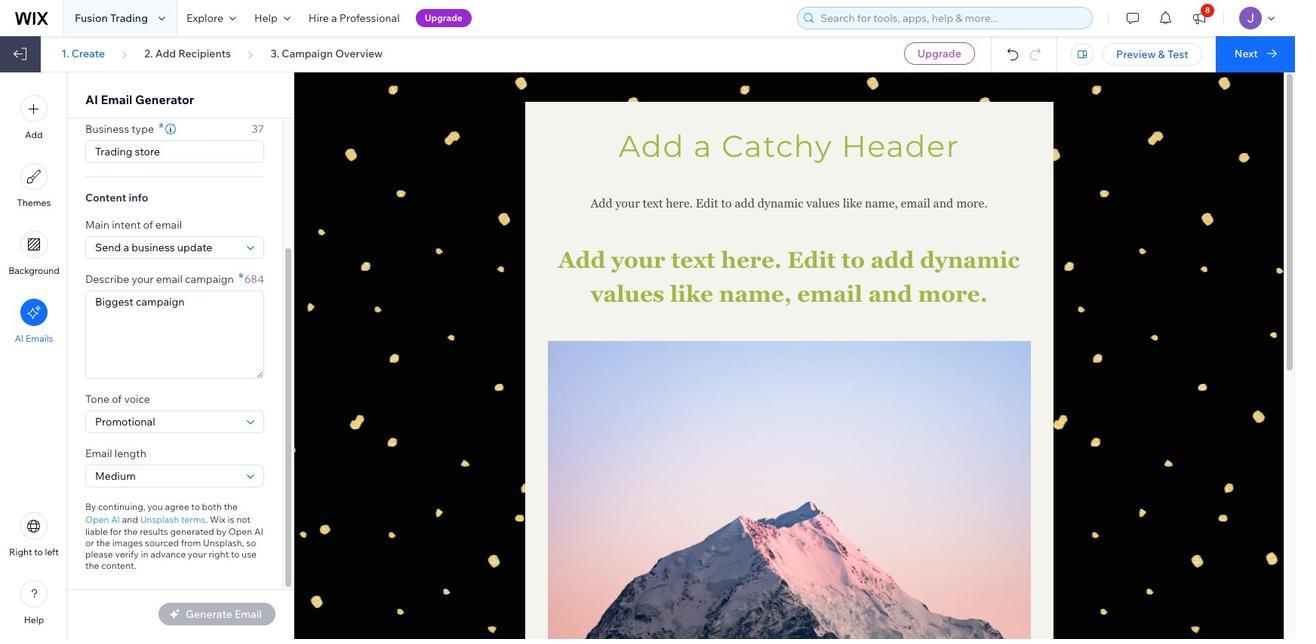 Task type: vqa. For each thing, say whether or not it's contained in the screenshot.
Unsplash terms Link
yes



Task type: locate. For each thing, give the bounding box(es) containing it.
1 vertical spatial upgrade button
[[905, 42, 976, 65]]

0 horizontal spatial like
[[671, 281, 714, 307]]

0 horizontal spatial upgrade
[[425, 12, 463, 23]]

of right intent
[[143, 218, 153, 232]]

or
[[85, 538, 94, 549]]

0 vertical spatial add
[[735, 196, 755, 211]]

1 vertical spatial here.
[[722, 247, 782, 273]]

name,
[[865, 196, 898, 211], [719, 281, 792, 307]]

please
[[85, 549, 113, 560]]

0 horizontal spatial a
[[332, 11, 337, 25]]

main intent of email
[[85, 218, 182, 232]]

684
[[244, 273, 264, 286]]

1 horizontal spatial *
[[238, 270, 244, 287]]

1. create link
[[61, 47, 105, 60]]

0 horizontal spatial name,
[[719, 281, 792, 307]]

like inside the add your text here. edit to add dynamic values like name, email and more.
[[671, 281, 714, 307]]

open up liable
[[85, 514, 109, 525]]

to inside button
[[34, 547, 43, 558]]

help button
[[245, 0, 300, 36], [20, 581, 48, 626]]

fusion trading
[[75, 11, 148, 25]]

1 vertical spatial upgrade
[[918, 47, 962, 60]]

0 vertical spatial dynamic
[[758, 196, 804, 211]]

1 vertical spatial more.
[[919, 281, 988, 307]]

content info
[[85, 191, 148, 205]]

0 horizontal spatial and
[[122, 514, 138, 525]]

1 horizontal spatial add
[[871, 247, 915, 273]]

add
[[735, 196, 755, 211], [871, 247, 915, 273]]

3.
[[271, 47, 280, 60]]

more.
[[957, 196, 988, 211], [919, 281, 988, 307]]

1 horizontal spatial text
[[672, 247, 716, 273]]

a left catchy
[[694, 128, 713, 165]]

preview & test
[[1117, 48, 1189, 61]]

0 vertical spatial upgrade
[[425, 12, 463, 23]]

ai email generator
[[85, 92, 194, 107]]

0 horizontal spatial of
[[112, 393, 122, 406]]

1 horizontal spatial help
[[254, 11, 278, 25]]

to inside . wix is not liable for the results generated by open ai or the images sourced from unsplash, so please verify in advance your right to use the content.
[[231, 549, 240, 560]]

*
[[159, 119, 164, 137], [238, 270, 244, 287]]

1 horizontal spatial edit
[[788, 247, 836, 273]]

ai inside . wix is not liable for the results generated by open ai or the images sourced from unsplash, so please verify in advance your right to use the content.
[[254, 526, 264, 538]]

the up is
[[224, 501, 238, 513]]

1 vertical spatial a
[[694, 128, 713, 165]]

0 horizontal spatial help
[[24, 615, 44, 626]]

0 vertical spatial help
[[254, 11, 278, 25]]

hire
[[309, 11, 329, 25]]

next
[[1235, 47, 1259, 60]]

0 horizontal spatial text
[[643, 196, 663, 211]]

of right tone
[[112, 393, 122, 406]]

1 horizontal spatial and
[[869, 281, 913, 307]]

upgrade down 'search for tools, apps, help & more...' field
[[918, 47, 962, 60]]

a inside hire a professional link
[[332, 11, 337, 25]]

email inside the describe your email campaign * 684
[[156, 273, 183, 286]]

2 vertical spatial and
[[122, 514, 138, 525]]

add inside the add your text here. edit to add dynamic values like name, email and more.
[[559, 247, 606, 273]]

intent
[[112, 218, 141, 232]]

0 horizontal spatial upgrade button
[[416, 9, 472, 27]]

unsplash,
[[203, 538, 244, 549]]

1 horizontal spatial open
[[229, 526, 252, 538]]

0 vertical spatial more.
[[957, 196, 988, 211]]

verify
[[115, 549, 139, 560]]

to inside the add your text here. edit to add dynamic values like name, email and more.
[[842, 247, 865, 273]]

like
[[843, 196, 863, 211], [671, 281, 714, 307]]

emails
[[26, 333, 53, 344]]

upgrade
[[425, 12, 463, 23], [918, 47, 962, 60]]

1 vertical spatial name,
[[719, 281, 792, 307]]

upgrade right professional
[[425, 12, 463, 23]]

upgrade button down 'search for tools, apps, help & more...' field
[[905, 42, 976, 65]]

edit
[[696, 196, 719, 211], [788, 247, 836, 273]]

values inside the add your text here. edit to add dynamic values like name, email and more.
[[591, 281, 665, 307]]

background
[[8, 265, 60, 276]]

liable
[[85, 526, 108, 538]]

help up 3.
[[254, 11, 278, 25]]

from
[[181, 538, 201, 549]]

1 horizontal spatial upgrade
[[918, 47, 962, 60]]

0 horizontal spatial dynamic
[[758, 196, 804, 211]]

ai emails
[[15, 333, 53, 344]]

1 horizontal spatial here.
[[722, 247, 782, 273]]

upgrade button right professional
[[416, 9, 472, 27]]

name, inside the add your text here. edit to add dynamic values like name, email and more.
[[719, 281, 792, 307]]

help button up 3.
[[245, 0, 300, 36]]

is
[[228, 514, 234, 525]]

1 horizontal spatial help button
[[245, 0, 300, 36]]

0 horizontal spatial here.
[[666, 196, 693, 211]]

continuing,
[[98, 501, 145, 513]]

content
[[85, 191, 126, 205]]

describe
[[85, 273, 129, 286]]

a
[[332, 11, 337, 25], [694, 128, 713, 165]]

1 vertical spatial open
[[229, 526, 252, 538]]

unsplash terms link
[[140, 513, 206, 526]]

of
[[143, 218, 153, 232], [112, 393, 122, 406]]

1 horizontal spatial of
[[143, 218, 153, 232]]

0 vertical spatial edit
[[696, 196, 719, 211]]

0 vertical spatial here.
[[666, 196, 693, 211]]

open down not
[[229, 526, 252, 538]]

help button down right to left
[[20, 581, 48, 626]]

add
[[155, 47, 176, 60], [619, 128, 685, 165], [25, 129, 43, 140], [591, 196, 613, 211], [559, 247, 606, 273]]

0 horizontal spatial add
[[735, 196, 755, 211]]

1 horizontal spatial like
[[843, 196, 863, 211]]

1 vertical spatial dynamic
[[920, 247, 1020, 273]]

1 vertical spatial values
[[591, 281, 665, 307]]

a right hire
[[332, 11, 337, 25]]

1 horizontal spatial values
[[807, 196, 840, 211]]

add button
[[20, 95, 48, 140]]

0 vertical spatial open
[[85, 514, 109, 525]]

* right "type"
[[159, 119, 164, 137]]

preview & test button
[[1103, 43, 1203, 66]]

a for catchy
[[694, 128, 713, 165]]

ai left emails
[[15, 333, 24, 344]]

upgrade button
[[416, 9, 472, 27], [905, 42, 976, 65]]

1 vertical spatial and
[[869, 281, 913, 307]]

text
[[643, 196, 663, 211], [672, 247, 716, 273]]

0 vertical spatial of
[[143, 218, 153, 232]]

the
[[224, 501, 238, 513], [124, 526, 138, 538], [96, 538, 110, 549], [85, 560, 99, 572]]

0 vertical spatial like
[[843, 196, 863, 211]]

a for professional
[[332, 11, 337, 25]]

the right for
[[124, 526, 138, 538]]

2 horizontal spatial and
[[934, 196, 954, 211]]

ai up use
[[254, 526, 264, 538]]

1 vertical spatial add your text here. edit to add dynamic values like name, email and more.
[[559, 247, 1026, 307]]

values
[[807, 196, 840, 211], [591, 281, 665, 307]]

0 horizontal spatial *
[[159, 119, 164, 137]]

ai up business
[[85, 92, 98, 107]]

in
[[141, 549, 148, 560]]

and
[[934, 196, 954, 211], [869, 281, 913, 307], [122, 514, 138, 525]]

here. inside the add your text here. edit to add dynamic values like name, email and more.
[[722, 247, 782, 273]]

add your text here. edit to add dynamic values like name, email and more.
[[591, 196, 988, 211], [559, 247, 1026, 307]]

the right 'or'
[[96, 538, 110, 549]]

email
[[101, 92, 132, 107], [85, 447, 112, 461]]

email up business type *
[[101, 92, 132, 107]]

2. add recipients
[[144, 47, 231, 60]]

1 vertical spatial of
[[112, 393, 122, 406]]

0 horizontal spatial help button
[[20, 581, 48, 626]]

* left 684
[[238, 270, 244, 287]]

length
[[115, 447, 146, 461]]

your inside the add your text here. edit to add dynamic values like name, email and more.
[[612, 247, 666, 273]]

None field
[[91, 237, 242, 258], [91, 412, 242, 433], [91, 466, 242, 487], [91, 237, 242, 258], [91, 412, 242, 433], [91, 466, 242, 487]]

1 vertical spatial like
[[671, 281, 714, 307]]

1 horizontal spatial dynamic
[[920, 247, 1020, 273]]

0 vertical spatial and
[[934, 196, 954, 211]]

0 horizontal spatial values
[[591, 281, 665, 307]]

0 vertical spatial a
[[332, 11, 337, 25]]

37
[[252, 122, 264, 136]]

open inside by continuing, you agree to both the open ai and unsplash terms
[[85, 514, 109, 525]]

to
[[722, 196, 732, 211], [842, 247, 865, 273], [191, 501, 200, 513], [34, 547, 43, 558], [231, 549, 240, 560]]

0 horizontal spatial open
[[85, 514, 109, 525]]

1 vertical spatial add
[[871, 247, 915, 273]]

1 vertical spatial *
[[238, 270, 244, 287]]

0 vertical spatial email
[[101, 92, 132, 107]]

0 vertical spatial upgrade button
[[416, 9, 472, 27]]

1 vertical spatial text
[[672, 247, 716, 273]]

email
[[901, 196, 931, 211], [155, 218, 182, 232], [156, 273, 183, 286], [798, 281, 863, 307]]

1 vertical spatial edit
[[788, 247, 836, 273]]

background button
[[8, 231, 60, 276]]

help down right to left
[[24, 615, 44, 626]]

0 vertical spatial values
[[807, 196, 840, 211]]

1 horizontal spatial a
[[694, 128, 713, 165]]

Business type field
[[91, 141, 259, 162]]

dynamic
[[758, 196, 804, 211], [920, 247, 1020, 273]]

here.
[[666, 196, 693, 211], [722, 247, 782, 273]]

themes button
[[17, 163, 51, 208]]

ai up for
[[111, 514, 120, 525]]

upgrade for topmost the upgrade button
[[425, 12, 463, 23]]

add inside button
[[25, 129, 43, 140]]

email left the length
[[85, 447, 112, 461]]

0 vertical spatial name,
[[865, 196, 898, 211]]



Task type: describe. For each thing, give the bounding box(es) containing it.
by continuing, you agree to both the open ai and unsplash terms
[[85, 501, 238, 525]]

.
[[206, 514, 208, 525]]

1. create
[[61, 47, 105, 60]]

wix
[[210, 514, 226, 525]]

create
[[72, 47, 105, 60]]

ai inside button
[[15, 333, 24, 344]]

3. campaign overview
[[271, 47, 383, 60]]

test
[[1168, 48, 1189, 61]]

right
[[209, 549, 229, 560]]

email length
[[85, 447, 146, 461]]

fusion
[[75, 11, 108, 25]]

. wix is not liable for the results generated by open ai or the images sourced from unsplash, so please verify in advance your right to use the content.
[[85, 514, 264, 572]]

right
[[9, 547, 32, 558]]

business
[[85, 122, 129, 136]]

to inside by continuing, you agree to both the open ai and unsplash terms
[[191, 501, 200, 513]]

ai inside by continuing, you agree to both the open ai and unsplash terms
[[111, 514, 120, 525]]

trading
[[110, 11, 148, 25]]

Describe your email campaign text field
[[86, 292, 264, 378]]

type
[[132, 122, 154, 136]]

0 vertical spatial help button
[[245, 0, 300, 36]]

tone of voice
[[85, 393, 150, 406]]

right to left button
[[9, 513, 59, 558]]

left
[[45, 547, 59, 558]]

next button
[[1216, 36, 1296, 72]]

text inside the add your text here. edit to add dynamic values like name, email and more.
[[672, 247, 716, 273]]

1 horizontal spatial upgrade button
[[905, 42, 976, 65]]

recipients
[[178, 47, 231, 60]]

upgrade for the right the upgrade button
[[918, 47, 962, 60]]

0 vertical spatial text
[[643, 196, 663, 211]]

hire a professional
[[309, 11, 400, 25]]

1 vertical spatial help
[[24, 615, 44, 626]]

dynamic inside the add your text here. edit to add dynamic values like name, email and more.
[[920, 247, 1020, 273]]

add a catchy header
[[619, 128, 960, 165]]

preview
[[1117, 48, 1157, 61]]

1.
[[61, 47, 69, 60]]

campaign
[[282, 47, 333, 60]]

your inside . wix is not liable for the results generated by open ai or the images sourced from unsplash, so please verify in advance your right to use the content.
[[188, 549, 207, 560]]

open inside . wix is not liable for the results generated by open ai or the images sourced from unsplash, so please verify in advance your right to use the content.
[[229, 526, 252, 538]]

2.
[[144, 47, 153, 60]]

edit inside the add your text here. edit to add dynamic values like name, email and more.
[[788, 247, 836, 273]]

ai emails button
[[15, 299, 53, 344]]

images
[[112, 538, 143, 549]]

0 vertical spatial add your text here. edit to add dynamic values like name, email and more.
[[591, 196, 988, 211]]

main
[[85, 218, 109, 232]]

content.
[[101, 560, 136, 572]]

not
[[236, 514, 251, 525]]

both
[[202, 501, 222, 513]]

2. add recipients link
[[144, 47, 231, 60]]

open ai link
[[85, 513, 120, 526]]

8 button
[[1183, 0, 1217, 36]]

add inside the add your text here. edit to add dynamic values like name, email and more.
[[871, 247, 915, 273]]

the inside by continuing, you agree to both the open ai and unsplash terms
[[224, 501, 238, 513]]

hire a professional link
[[300, 0, 409, 36]]

campaign
[[185, 273, 234, 286]]

sourced
[[145, 538, 179, 549]]

overview
[[335, 47, 383, 60]]

right to left
[[9, 547, 59, 558]]

1 vertical spatial help button
[[20, 581, 48, 626]]

the down 'or'
[[85, 560, 99, 572]]

use
[[242, 549, 257, 560]]

professional
[[340, 11, 400, 25]]

terms
[[181, 514, 206, 525]]

agree
[[165, 501, 189, 513]]

by
[[216, 526, 227, 538]]

&
[[1159, 48, 1166, 61]]

0 horizontal spatial edit
[[696, 196, 719, 211]]

by
[[85, 501, 96, 513]]

generator
[[135, 92, 194, 107]]

generated
[[170, 526, 214, 538]]

you
[[147, 501, 163, 513]]

header
[[842, 128, 960, 165]]

business type *
[[85, 119, 164, 137]]

for
[[110, 526, 122, 538]]

and inside the add your text here. edit to add dynamic values like name, email and more.
[[869, 281, 913, 307]]

1 vertical spatial email
[[85, 447, 112, 461]]

voice
[[124, 393, 150, 406]]

your inside the describe your email campaign * 684
[[132, 273, 154, 286]]

1 horizontal spatial name,
[[865, 196, 898, 211]]

themes
[[17, 197, 51, 208]]

describe your email campaign * 684
[[85, 270, 264, 287]]

info
[[129, 191, 148, 205]]

advance
[[150, 549, 186, 560]]

0 vertical spatial *
[[159, 119, 164, 137]]

3. campaign overview link
[[271, 47, 383, 60]]

and inside by continuing, you agree to both the open ai and unsplash terms
[[122, 514, 138, 525]]

Search for tools, apps, help & more... field
[[816, 8, 1088, 29]]

catchy
[[722, 128, 833, 165]]

unsplash
[[140, 514, 179, 525]]

so
[[246, 538, 256, 549]]

explore
[[187, 11, 224, 25]]

results
[[140, 526, 168, 538]]

8
[[1206, 5, 1211, 15]]

tone
[[85, 393, 110, 406]]



